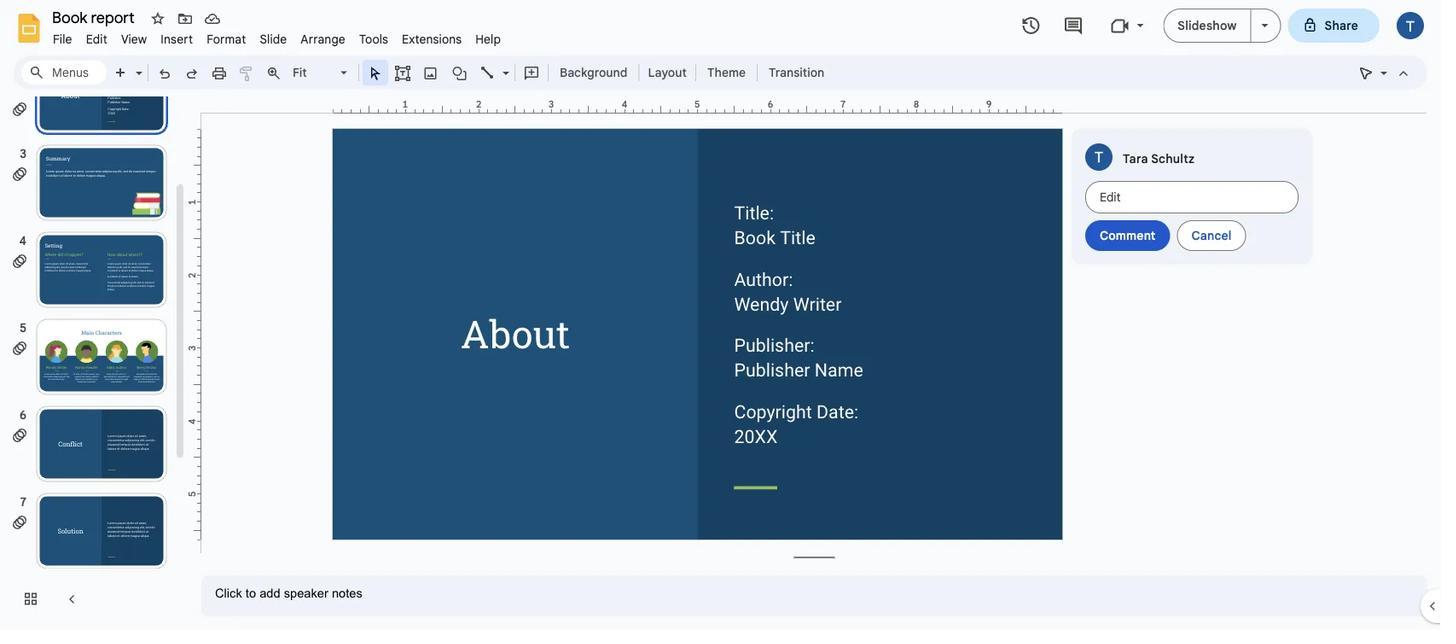 Task type: describe. For each thing, give the bounding box(es) containing it.
tara schultz image
[[1086, 143, 1113, 171]]

insert
[[161, 32, 193, 47]]

shape image
[[450, 61, 470, 85]]

insert image image
[[421, 61, 441, 85]]

layout button
[[643, 60, 692, 85]]

list inside application
[[1072, 128, 1313, 265]]

file menu item
[[46, 29, 79, 49]]

file
[[53, 32, 72, 47]]

theme button
[[700, 60, 754, 85]]

slideshow button
[[1164, 9, 1252, 43]]

cancel button
[[1178, 220, 1247, 251]]

comment
[[1100, 228, 1156, 243]]

slide menu item
[[253, 29, 294, 49]]

Star checkbox
[[146, 7, 170, 31]]

format menu item
[[200, 29, 253, 49]]

menu bar inside menu bar banner
[[46, 22, 508, 50]]

slide
[[260, 32, 287, 47]]

new slide with layout image
[[131, 61, 143, 67]]

background button
[[552, 60, 636, 85]]

view
[[121, 32, 147, 47]]

theme
[[708, 65, 746, 80]]

Zoom field
[[288, 61, 355, 86]]

application containing slideshow
[[0, 0, 1442, 630]]

main toolbar
[[106, 60, 833, 86]]

extensions
[[402, 32, 462, 47]]

share button
[[1289, 9, 1380, 43]]

transition
[[769, 65, 825, 80]]



Task type: vqa. For each thing, say whether or not it's contained in the screenshot.
the Slides Link
no



Task type: locate. For each thing, give the bounding box(es) containing it.
navigation inside application
[[0, 53, 188, 630]]

tara schultz
[[1124, 151, 1196, 166]]

1 vertical spatial edit
[[1100, 190, 1121, 204]]

layout
[[648, 65, 687, 80]]

arrange menu item
[[294, 29, 353, 49]]

tara
[[1124, 151, 1149, 166]]

background
[[560, 65, 628, 80]]

navigation
[[0, 53, 188, 630]]

edit menu item
[[79, 29, 114, 49]]

tools menu item
[[353, 29, 395, 49]]

list
[[1072, 128, 1313, 265]]

edit for edit menu item on the left top of page
[[86, 32, 107, 47]]

format
[[207, 32, 246, 47]]

arrange
[[301, 32, 346, 47]]

menu bar containing file
[[46, 22, 508, 50]]

menu bar
[[46, 22, 508, 50]]

schultz
[[1152, 151, 1196, 166]]

menu bar banner
[[0, 0, 1442, 630]]

0 horizontal spatial edit
[[86, 32, 107, 47]]

share
[[1325, 18, 1359, 33]]

extensions menu item
[[395, 29, 469, 49]]

view menu item
[[114, 29, 154, 49]]

edit for the edit "text field"
[[1100, 190, 1121, 204]]

slideshow
[[1178, 18, 1238, 33]]

comment button
[[1086, 220, 1171, 251]]

transition button
[[762, 60, 833, 85]]

1 horizontal spatial edit
[[1100, 190, 1121, 204]]

0 vertical spatial edit
[[86, 32, 107, 47]]

application
[[0, 0, 1442, 630]]

Menus field
[[21, 61, 107, 85]]

help menu item
[[469, 29, 508, 49]]

edit inside menu item
[[86, 32, 107, 47]]

Comment draft text field
[[1086, 181, 1299, 213]]

Rename text field
[[46, 7, 144, 27]]

insert menu item
[[154, 29, 200, 49]]

list containing tara schultz
[[1072, 128, 1313, 265]]

tools
[[359, 32, 389, 47]]

help
[[476, 32, 501, 47]]

edit inside "text field"
[[1100, 190, 1121, 204]]

cancel
[[1192, 228, 1232, 243]]

edit
[[86, 32, 107, 47], [1100, 190, 1121, 204]]

edit down rename text field on the left top of the page
[[86, 32, 107, 47]]

presentation options image
[[1262, 24, 1269, 27]]

Zoom text field
[[290, 61, 338, 85]]

edit down tara schultz image
[[1100, 190, 1121, 204]]

mode and view toolbar
[[1353, 55, 1418, 90]]



